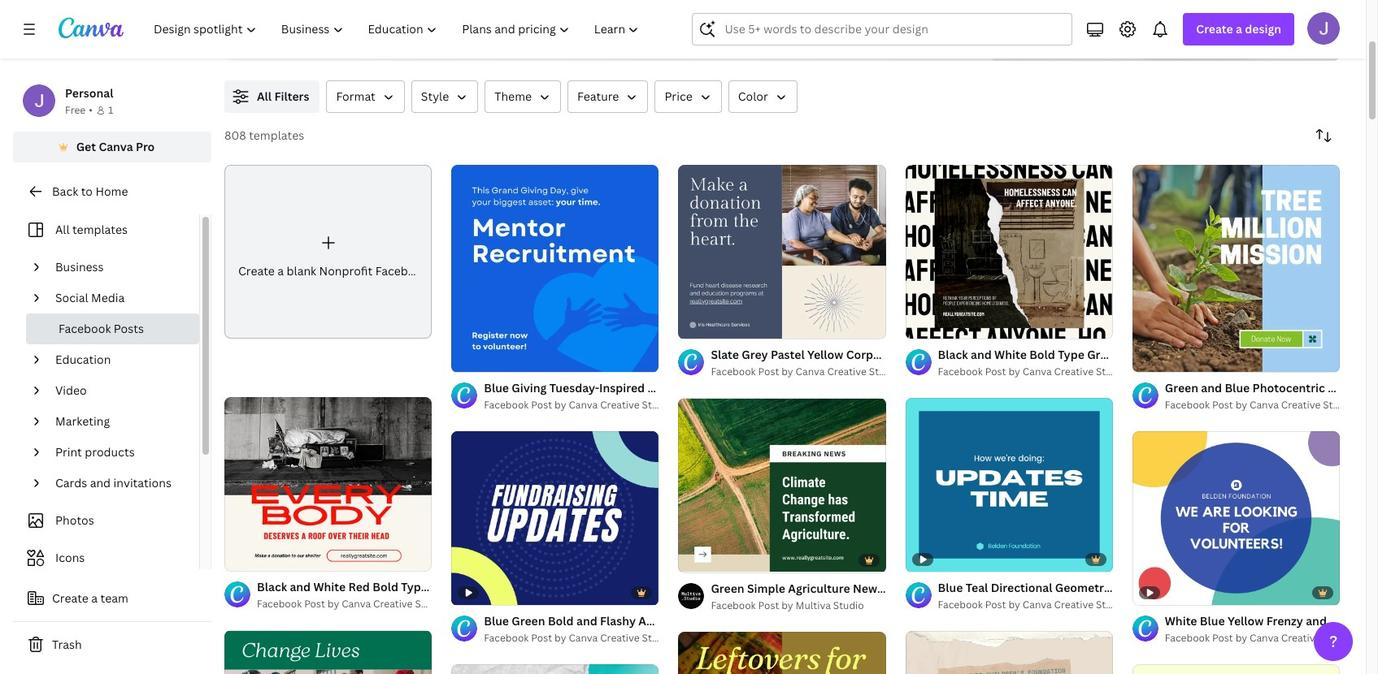 Task type: vqa. For each thing, say whether or not it's contained in the screenshot.
studio
yes



Task type: describe. For each thing, give the bounding box(es) containing it.
price button
[[655, 81, 722, 113]]

green inside blue green bold and flashy announcement facebook post facebook post by canva creative studio
[[512, 614, 545, 629]]

home
[[95, 184, 128, 199]]

get canva pro button
[[13, 132, 211, 163]]

blue teal directional geometric announcement facebook post facebook post by canva creative studio
[[938, 581, 1285, 612]]

Sort by button
[[1308, 120, 1340, 152]]

by inside blue green bold and flashy announcement facebook post facebook post by canva creative studio
[[555, 632, 566, 646]]

create a team
[[52, 591, 128, 607]]

back
[[52, 184, 78, 199]]

all filters button
[[224, 81, 320, 113]]

create for create a team
[[52, 591, 89, 607]]

by inside the blue teal directional geometric announcement facebook post facebook post by canva creative studio
[[1009, 599, 1021, 612]]

back to home
[[52, 184, 128, 199]]

by inside green simple agriculture newsroom facebook post facebook post by multiva studio
[[782, 599, 793, 613]]

business link
[[49, 252, 189, 283]]

studio inside blue green bold and flashy announcement facebook post facebook post by canva creative studio
[[642, 632, 673, 646]]

trash link
[[13, 629, 211, 662]]

black and white bold type grunge  homeless awareness education homelessness facebook post image
[[906, 165, 1113, 339]]

a for blank
[[278, 263, 284, 279]]

all templates link
[[23, 215, 189, 246]]

a for design
[[1236, 21, 1243, 37]]

nonprofit
[[319, 263, 373, 279]]

inspired
[[599, 381, 645, 396]]

facebook inside create a blank nonprofit facebook post "element"
[[376, 263, 428, 279]]

grey blue black bold type grunge donation sales volunteering impact homelessness facebook post image
[[452, 665, 659, 675]]

photos
[[55, 513, 94, 529]]

post inside "element"
[[431, 263, 455, 279]]

•
[[89, 103, 93, 117]]

back to home link
[[13, 176, 211, 208]]

blue teal directional geometric announcement facebook post link
[[938, 580, 1285, 598]]

top level navigation element
[[143, 13, 653, 46]]

studio inside green simple agriculture newsroom facebook post facebook post by multiva studio
[[833, 599, 864, 613]]

education
[[55, 352, 111, 368]]

jacob simon image
[[1308, 12, 1340, 45]]

studio inside blue giving tuesday-inspired event facebook post facebook post by canva creative studio
[[642, 399, 673, 412]]

simple
[[747, 581, 786, 597]]

create a team button
[[13, 583, 211, 616]]

0 vertical spatial and
[[90, 476, 111, 491]]

business
[[55, 259, 104, 275]]

blue for blue giving tuesday-inspired event facebook post
[[484, 381, 509, 396]]

invitations
[[113, 476, 171, 491]]

green and blue photocentric blocks environment and animals facebook post image
[[1133, 165, 1340, 373]]

education link
[[49, 345, 189, 376]]

slate grey pastel yellow corporate clean fundraising donation opportunities square chronic illness facebook post image
[[679, 165, 886, 339]]

templates for all templates
[[72, 222, 128, 237]]

all filters
[[257, 89, 309, 104]]

multiva
[[796, 599, 831, 613]]

blue for blue teal directional geometric announcement facebook post
[[938, 581, 963, 596]]

create a design button
[[1184, 13, 1295, 46]]

light pink pastel purple expressive scribbles climate impact food waste facebook post image
[[1133, 665, 1340, 675]]

directional
[[991, 581, 1053, 596]]

filters
[[274, 89, 309, 104]]

facebook post by canva creative studio for green and blue photocentric blocks environment and animals facebook post
[[1165, 399, 1354, 412]]

get
[[76, 139, 96, 155]]

marketing
[[55, 414, 110, 429]]

studio inside the blue teal directional geometric announcement facebook post facebook post by canva creative studio
[[1096, 599, 1127, 612]]

templates for 808 templates
[[249, 128, 304, 143]]

808
[[224, 128, 246, 143]]

blank
[[287, 263, 316, 279]]

nonprofit facebook posts templates image
[[993, 0, 1340, 61]]

style button
[[411, 81, 478, 113]]

blue green bold and flashy announcement facebook post facebook post by canva creative studio
[[484, 614, 807, 646]]

agriculture
[[788, 581, 850, 597]]

newsroom
[[853, 581, 913, 597]]

creative inside blue giving tuesday-inspired event facebook post facebook post by canva creative studio
[[600, 399, 640, 412]]

style
[[421, 89, 449, 104]]

products
[[85, 445, 135, 460]]

green simple agriculture newsroom facebook post link
[[711, 580, 996, 598]]

social
[[55, 290, 88, 306]]

create a design
[[1197, 21, 1282, 37]]

facebook post by multiva studio link
[[711, 598, 886, 615]]

all templates
[[55, 222, 128, 237]]

personal
[[65, 85, 113, 101]]

pro
[[136, 139, 155, 155]]

green simple agriculture newsroom facebook post facebook post by multiva studio
[[711, 581, 996, 613]]

808 templates
[[224, 128, 304, 143]]

social media
[[55, 290, 125, 306]]

icons
[[55, 551, 85, 566]]

print products
[[55, 445, 135, 460]]



Task type: locate. For each thing, give the bounding box(es) containing it.
0 vertical spatial green
[[711, 581, 745, 597]]

all down the back
[[55, 222, 70, 237]]

canva inside button
[[99, 139, 133, 155]]

blue inside blue green bold and flashy announcement facebook post facebook post by canva creative studio
[[484, 614, 509, 629]]

facebook post by canva creative studio for the slate grey pastel yellow corporate clean fundraising donation opportunities square chronic illness facebook post image
[[711, 365, 900, 379]]

and inside blue green bold and flashy announcement facebook post facebook post by canva creative studio
[[577, 614, 597, 629]]

blue left bold at the bottom left
[[484, 614, 509, 629]]

canva inside blue green bold and flashy announcement facebook post facebook post by canva creative studio
[[569, 632, 598, 646]]

green inside green simple agriculture newsroom facebook post facebook post by multiva studio
[[711, 581, 745, 597]]

create inside create a design dropdown button
[[1197, 21, 1233, 37]]

None search field
[[692, 13, 1073, 46]]

creative inside the blue teal directional geometric announcement facebook post facebook post by canva creative studio
[[1054, 599, 1094, 612]]

post
[[431, 263, 455, 279], [758, 365, 779, 379], [985, 365, 1006, 379], [738, 381, 763, 396], [531, 399, 552, 412], [1212, 399, 1233, 412], [1261, 581, 1285, 596], [971, 581, 996, 597], [304, 598, 325, 612], [985, 599, 1006, 612], [758, 599, 779, 613], [783, 614, 807, 629], [531, 632, 552, 646], [1212, 632, 1233, 646]]

cards and invitations link
[[49, 468, 189, 499]]

facebook post by canva creative studio for black and white bold type grunge  homeless awareness education homelessness facebook post image
[[938, 365, 1127, 379]]

tuesday-
[[550, 381, 599, 396]]

by
[[782, 365, 793, 379], [1009, 365, 1021, 379], [555, 399, 566, 412], [1236, 399, 1248, 412], [328, 598, 339, 612], [1009, 599, 1021, 612], [782, 599, 793, 613], [555, 632, 566, 646], [1236, 632, 1248, 646]]

announcement right geometric
[[1117, 581, 1202, 596]]

giving
[[512, 381, 547, 396]]

2 vertical spatial blue
[[484, 614, 509, 629]]

2 vertical spatial create
[[52, 591, 89, 607]]

facebook post by canva creative studio
[[711, 365, 900, 379], [938, 365, 1127, 379], [1165, 399, 1354, 412], [257, 598, 446, 612], [1165, 632, 1354, 646]]

create left design
[[1197, 21, 1233, 37]]

canva
[[99, 139, 133, 155], [796, 365, 825, 379], [1023, 365, 1052, 379], [569, 399, 598, 412], [1250, 399, 1279, 412], [342, 598, 371, 612], [1023, 599, 1052, 612], [569, 632, 598, 646], [1250, 632, 1279, 646]]

theme button
[[485, 81, 561, 113]]

blue inside blue giving tuesday-inspired event facebook post facebook post by canva creative studio
[[484, 381, 509, 396]]

flashy
[[600, 614, 636, 629]]

media
[[91, 290, 125, 306]]

creative
[[827, 365, 867, 379], [1054, 365, 1094, 379], [600, 399, 640, 412], [1282, 399, 1321, 412], [373, 598, 413, 612], [1054, 599, 1094, 612], [600, 632, 640, 646], [1282, 632, 1321, 646]]

print products link
[[49, 438, 189, 468]]

format button
[[326, 81, 405, 113]]

feature
[[577, 89, 619, 104]]

facebook posts
[[59, 321, 144, 337]]

video
[[55, 383, 87, 398]]

1 horizontal spatial templates
[[249, 128, 304, 143]]

0 horizontal spatial create
[[52, 591, 89, 607]]

0 horizontal spatial green
[[512, 614, 545, 629]]

all inside button
[[257, 89, 272, 104]]

blue left teal
[[938, 581, 963, 596]]

cards and invitations
[[55, 476, 171, 491]]

a left team
[[91, 591, 98, 607]]

0 vertical spatial blue
[[484, 381, 509, 396]]

posts
[[114, 321, 144, 337]]

price
[[665, 89, 693, 104]]

a inside dropdown button
[[1236, 21, 1243, 37]]

green simple agriculture newsroom facebook post image
[[679, 399, 886, 573]]

create inside create a blank nonprofit facebook post "element"
[[238, 263, 275, 279]]

1 vertical spatial green
[[512, 614, 545, 629]]

free •
[[65, 103, 93, 117]]

blue green bold and flashy announcement facebook post link
[[484, 613, 807, 631]]

facebook post by canva creative studio for black and white red bold typographic photocentric donation sales volunteering impact homelessness facebook post
[[257, 598, 446, 612]]

1 vertical spatial templates
[[72, 222, 128, 237]]

and
[[90, 476, 111, 491], [577, 614, 597, 629]]

a left design
[[1236, 21, 1243, 37]]

create down icons on the bottom left
[[52, 591, 89, 607]]

0 vertical spatial all
[[257, 89, 272, 104]]

photos link
[[23, 506, 189, 537]]

all for all templates
[[55, 222, 70, 237]]

announcement inside the blue teal directional geometric announcement facebook post facebook post by canva creative studio
[[1117, 581, 1202, 596]]

1 vertical spatial all
[[55, 222, 70, 237]]

green left the simple
[[711, 581, 745, 597]]

bold
[[548, 614, 574, 629]]

color
[[738, 89, 768, 104]]

to
[[81, 184, 93, 199]]

and right the cards
[[90, 476, 111, 491]]

create for create a design
[[1197, 21, 1233, 37]]

1 horizontal spatial and
[[577, 614, 597, 629]]

facebook post by canva creative studio link
[[711, 365, 900, 381], [938, 365, 1127, 381], [484, 398, 673, 414], [1165, 398, 1354, 414], [257, 597, 446, 613], [938, 598, 1127, 614], [484, 631, 673, 647], [1165, 631, 1354, 647]]

print
[[55, 445, 82, 460]]

by inside blue giving tuesday-inspired event facebook post facebook post by canva creative studio
[[555, 399, 566, 412]]

a for team
[[91, 591, 98, 607]]

canva inside blue giving tuesday-inspired event facebook post facebook post by canva creative studio
[[569, 399, 598, 412]]

1 horizontal spatial green
[[711, 581, 745, 597]]

0 horizontal spatial a
[[91, 591, 98, 607]]

feature button
[[568, 81, 648, 113]]

1 vertical spatial and
[[577, 614, 597, 629]]

geometric
[[1055, 581, 1114, 596]]

canva inside the blue teal directional geometric announcement facebook post facebook post by canva creative studio
[[1023, 599, 1052, 612]]

studio
[[869, 365, 900, 379], [1096, 365, 1127, 379], [642, 399, 673, 412], [1323, 399, 1354, 412], [415, 598, 446, 612], [1096, 599, 1127, 612], [833, 599, 864, 613], [642, 632, 673, 646], [1323, 632, 1354, 646]]

announcement
[[1117, 581, 1202, 596], [639, 614, 724, 629]]

1 vertical spatial blue
[[938, 581, 963, 596]]

color button
[[728, 81, 798, 113]]

create a blank nonprofit facebook post element
[[224, 165, 455, 339]]

0 vertical spatial a
[[1236, 21, 1243, 37]]

format
[[336, 89, 376, 104]]

blue giving tuesday-inspired event facebook post facebook post by canva creative studio
[[484, 381, 763, 412]]

theme
[[495, 89, 532, 104]]

dark green denim blue classy minimalist generic charity facebook post image
[[224, 632, 432, 675]]

and right bold at the bottom left
[[577, 614, 597, 629]]

team
[[100, 591, 128, 607]]

a
[[1236, 21, 1243, 37], [278, 263, 284, 279], [91, 591, 98, 607]]

green
[[711, 581, 745, 597], [512, 614, 545, 629]]

create
[[1197, 21, 1233, 37], [238, 263, 275, 279], [52, 591, 89, 607]]

create left blank
[[238, 263, 275, 279]]

create a blank nonprofit facebook post
[[238, 263, 455, 279]]

marketing link
[[49, 407, 189, 438]]

get canva pro
[[76, 139, 155, 155]]

0 horizontal spatial all
[[55, 222, 70, 237]]

blue giving tuesday-inspired event facebook post image
[[452, 165, 659, 373]]

create a blank nonprofit facebook post link
[[224, 165, 455, 339]]

templates
[[249, 128, 304, 143], [72, 222, 128, 237]]

0 vertical spatial create
[[1197, 21, 1233, 37]]

0 horizontal spatial and
[[90, 476, 111, 491]]

0 vertical spatial templates
[[249, 128, 304, 143]]

1 horizontal spatial a
[[278, 263, 284, 279]]

all for all filters
[[257, 89, 272, 104]]

green left bold at the bottom left
[[512, 614, 545, 629]]

create for create a blank nonprofit facebook post
[[238, 263, 275, 279]]

1 horizontal spatial all
[[257, 89, 272, 104]]

a inside "element"
[[278, 263, 284, 279]]

announcement right flashy
[[639, 614, 724, 629]]

blue for blue green bold and flashy announcement facebook post
[[484, 614, 509, 629]]

2 vertical spatial a
[[91, 591, 98, 607]]

video link
[[49, 376, 189, 407]]

cards
[[55, 476, 87, 491]]

0 vertical spatial announcement
[[1117, 581, 1202, 596]]

free
[[65, 103, 86, 117]]

a inside button
[[91, 591, 98, 607]]

all left filters in the top left of the page
[[257, 89, 272, 104]]

templates down all filters button
[[249, 128, 304, 143]]

1 horizontal spatial create
[[238, 263, 275, 279]]

1
[[108, 103, 113, 117]]

facebook
[[376, 263, 428, 279], [59, 321, 111, 337], [711, 365, 756, 379], [938, 365, 983, 379], [682, 381, 735, 396], [484, 399, 529, 412], [1165, 399, 1210, 412], [1205, 581, 1258, 596], [915, 581, 968, 597], [257, 598, 302, 612], [938, 599, 983, 612], [711, 599, 756, 613], [727, 614, 780, 629], [484, 632, 529, 646], [1165, 632, 1210, 646]]

trash
[[52, 638, 82, 653]]

0 horizontal spatial templates
[[72, 222, 128, 237]]

blue left giving at the left
[[484, 381, 509, 396]]

blue inside the blue teal directional geometric announcement facebook post facebook post by canva creative studio
[[938, 581, 963, 596]]

social media link
[[49, 283, 189, 314]]

1 horizontal spatial announcement
[[1117, 581, 1202, 596]]

1 vertical spatial create
[[238, 263, 275, 279]]

khaki neon green photocentric sustainable habits food waste facebook post image
[[679, 633, 886, 675]]

2 horizontal spatial a
[[1236, 21, 1243, 37]]

1 vertical spatial a
[[278, 263, 284, 279]]

blue giving tuesday-inspired event facebook post link
[[484, 380, 763, 398]]

create inside 'create a team' button
[[52, 591, 89, 607]]

black and white red bold typographic photocentric donation sales volunteering impact homelessness facebook post image
[[224, 398, 432, 572]]

blue
[[484, 381, 509, 396], [938, 581, 963, 596], [484, 614, 509, 629]]

a left blank
[[278, 263, 284, 279]]

creative inside blue green bold and flashy announcement facebook post facebook post by canva creative studio
[[600, 632, 640, 646]]

teal
[[966, 581, 988, 596]]

icons link
[[23, 543, 189, 574]]

2 horizontal spatial create
[[1197, 21, 1233, 37]]

1 vertical spatial announcement
[[639, 614, 724, 629]]

0 horizontal spatial announcement
[[639, 614, 724, 629]]

all
[[257, 89, 272, 104], [55, 222, 70, 237]]

event
[[648, 381, 679, 396]]

design
[[1245, 21, 1282, 37]]

announcement inside blue green bold and flashy announcement facebook post facebook post by canva creative studio
[[639, 614, 724, 629]]

templates down back to home
[[72, 222, 128, 237]]

Search search field
[[725, 14, 1062, 45]]



